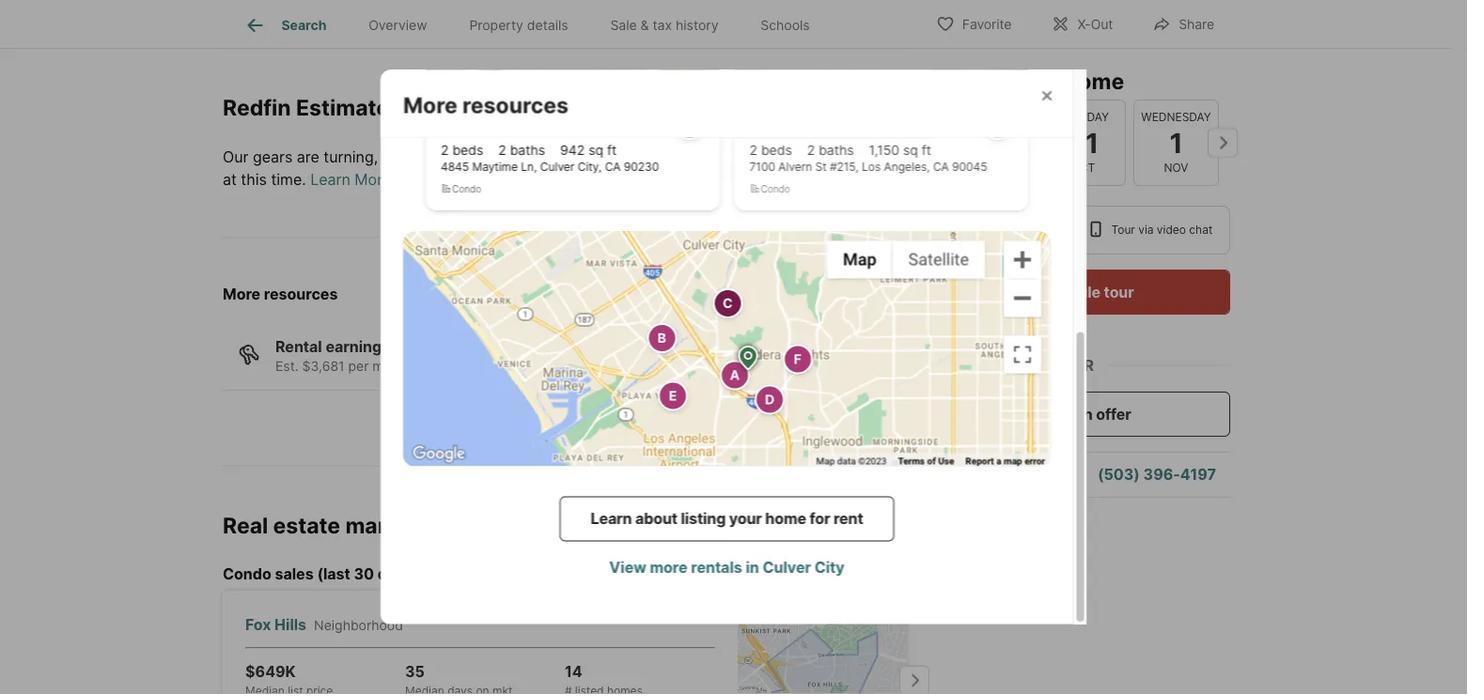 Task type: vqa. For each thing, say whether or not it's contained in the screenshot.
Search Box
no



Task type: locate. For each thing, give the bounding box(es) containing it.
0 horizontal spatial for
[[394, 95, 424, 121]]

0 vertical spatial canterbury
[[488, 95, 609, 121]]

1 vertical spatial this
[[241, 171, 267, 189]]

an left the offer
[[1075, 405, 1093, 424]]

0 horizontal spatial condo
[[223, 566, 271, 584]]

1 horizontal spatial oct
[[1071, 161, 1095, 175]]

rent
[[833, 510, 863, 529]]

overview
[[369, 17, 427, 33]]

map inside popup button
[[843, 250, 876, 270]]

resources
[[462, 92, 568, 118], [264, 286, 338, 304]]

0 vertical spatial tour
[[971, 68, 1015, 94]]

map left the satellite popup button
[[843, 250, 876, 270]]

rentals right more
[[691, 559, 742, 577]]

30 oct
[[972, 126, 1009, 175]]

culver down 942 at left top
[[540, 160, 574, 174]]

for left rent
[[809, 510, 830, 529]]

tour inside option
[[976, 223, 1001, 237]]

tour for go
[[971, 68, 1015, 94]]

ft up angeles,
[[921, 143, 931, 159]]

it's free, cancel anytime
[[936, 324, 1063, 337]]

0 vertical spatial more
[[403, 92, 457, 118]]

0 horizontal spatial tour
[[971, 68, 1015, 94]]

1 horizontal spatial 2 baths
[[807, 143, 854, 159]]

market
[[345, 513, 420, 539]]

1 horizontal spatial tour
[[1104, 283, 1134, 301]]

0 horizontal spatial 2 baths
[[498, 143, 545, 159]]

2 ca from the left
[[933, 160, 949, 174]]

in inside the more resources dialog
[[745, 559, 759, 577]]

2 baths up ln,
[[498, 143, 545, 159]]

2 sq from the left
[[903, 143, 918, 159]]

1 vertical spatial home
[[765, 510, 806, 529]]

2 2 beds from the left
[[749, 143, 792, 159]]

2 tour from the left
[[1112, 223, 1135, 237]]

1 horizontal spatial 2 beds
[[749, 143, 792, 159]]

1 horizontal spatial culver
[[762, 559, 811, 577]]

0 horizontal spatial #205
[[644, 95, 700, 121]]

oct up tour in person option
[[978, 161, 1002, 175]]

an left 'accurate'
[[742, 148, 759, 167]]

video
[[1157, 223, 1186, 237]]

map left data
[[816, 455, 835, 467]]

list box
[[936, 206, 1231, 255]]

in left person
[[1003, 223, 1013, 237]]

condo down 4845
[[452, 184, 481, 195]]

0 horizontal spatial resources
[[264, 286, 338, 304]]

$3,800 /mo
[[440, 111, 534, 131]]

2 beds for 942 sq ft
[[440, 143, 483, 159]]

use
[[938, 455, 954, 467]]

0 horizontal spatial culver
[[540, 160, 574, 174]]

#205
[[644, 95, 700, 121], [764, 513, 821, 539]]

tab list containing search
[[223, 0, 846, 48]]

per
[[348, 359, 369, 375]]

1 vertical spatial learn
[[590, 510, 632, 529]]

for right insights at the bottom left
[[515, 513, 545, 539]]

396-
[[1144, 466, 1181, 484]]

more resources element
[[403, 69, 591, 119]]

beds for 942
[[452, 143, 483, 159]]

map
[[1004, 455, 1022, 467]]

this up tuesday
[[1020, 68, 1060, 94]]

x-out button
[[1035, 4, 1129, 43]]

1 horizontal spatial dr
[[735, 513, 759, 539]]

tour in person
[[976, 223, 1055, 237]]

ca right city,
[[605, 160, 620, 174]]

learn for learn more
[[310, 171, 351, 189]]

canterbury up 942 at left top
[[488, 95, 609, 121]]

6199 left about at left
[[550, 513, 603, 539]]

this right at
[[241, 171, 267, 189]]

free,
[[955, 324, 979, 337]]

tab list
[[223, 0, 846, 48]]

0 vertical spatial #205
[[644, 95, 700, 121]]

1 horizontal spatial in
[[1003, 223, 1013, 237]]

tour inside button
[[1104, 283, 1134, 301]]

property details
[[469, 17, 568, 33]]

4197
[[1181, 466, 1217, 484]]

1 horizontal spatial learn
[[590, 510, 632, 529]]

city
[[814, 559, 844, 577]]

1 horizontal spatial home
[[1065, 68, 1124, 94]]

0 horizontal spatial 30
[[354, 566, 374, 584]]

this inside our gears are turning, but we don't have enough information to generate an accurate estimate at this time.
[[241, 171, 267, 189]]

tour inside option
[[1112, 223, 1135, 237]]

search link
[[244, 14, 327, 37]]

canterbury
[[488, 95, 609, 121], [608, 513, 730, 539]]

1 horizontal spatial more resources
[[403, 92, 568, 118]]

satellite button
[[892, 241, 985, 279]]

1 horizontal spatial #205
[[764, 513, 821, 539]]

6199 up 'don't'
[[429, 95, 483, 121]]

1 vertical spatial an
[[1075, 405, 1093, 424]]

a for report
[[996, 455, 1001, 467]]

1 horizontal spatial condo
[[452, 184, 481, 195]]

0 vertical spatial rentals
[[558, 359, 600, 375]]

1 tour from the left
[[976, 223, 1001, 237]]

ft for 1,150 sq ft
[[921, 143, 931, 159]]

beds up 7100
[[761, 143, 792, 159]]

redfin estimate for 6199 canterbury dr #205
[[223, 95, 700, 121]]

home up tuesday
[[1065, 68, 1124, 94]]

0 horizontal spatial in
[[745, 559, 759, 577]]

2 up 7100
[[749, 143, 757, 159]]

0 horizontal spatial home
[[765, 510, 806, 529]]

map for map data ©2023
[[816, 455, 835, 467]]

redfin
[[223, 95, 291, 121]]

fox hills link
[[245, 614, 314, 637]]

1 horizontal spatial map
[[843, 250, 876, 270]]

learn
[[310, 171, 351, 189], [590, 510, 632, 529]]

tuesday
[[1058, 110, 1109, 124]]

30 up 90045
[[972, 126, 1009, 159]]

2 up 4845
[[440, 143, 448, 159]]

1 vertical spatial in
[[745, 559, 759, 577]]

1 vertical spatial dr
[[735, 513, 759, 539]]

terms
[[898, 455, 925, 467]]

2 horizontal spatial condo
[[761, 184, 790, 195]]

menu bar
[[827, 241, 985, 279]]

tuesday 31 oct
[[1058, 110, 1109, 175]]

4 2 from the left
[[807, 143, 815, 159]]

tour left person
[[976, 223, 1001, 237]]

chat
[[1190, 223, 1213, 237]]

d
[[765, 392, 774, 408]]

1 2 baths from the left
[[498, 143, 545, 159]]

0 vertical spatial 30
[[972, 126, 1009, 159]]

$649k
[[245, 663, 296, 681]]

2 ft from the left
[[921, 143, 931, 159]]

2 beds up 4845
[[440, 143, 483, 159]]

None button
[[948, 99, 1033, 186], [1041, 99, 1126, 186], [1134, 99, 1219, 186], [948, 99, 1033, 186], [1041, 99, 1126, 186], [1134, 99, 1219, 186]]

a
[[996, 455, 1001, 467], [987, 466, 996, 484]]

1,150
[[869, 143, 899, 159]]

data
[[837, 455, 856, 467]]

#205 up to
[[644, 95, 700, 121]]

est.
[[275, 359, 299, 375]]

0 vertical spatial map
[[843, 250, 876, 270]]

0 horizontal spatial 2 beds
[[440, 143, 483, 159]]

1 horizontal spatial rentals
[[691, 559, 742, 577]]

1 vertical spatial more resources
[[223, 286, 338, 304]]

beds up 4845
[[452, 143, 483, 159]]

in down your in the bottom of the page
[[745, 559, 759, 577]]

1 horizontal spatial ca
[[933, 160, 949, 174]]

1 horizontal spatial sq
[[903, 143, 918, 159]]

2 up alvern
[[807, 143, 815, 159]]

1 horizontal spatial tour
[[1112, 223, 1135, 237]]

0 horizontal spatial tour
[[976, 223, 1001, 237]]

oct
[[978, 161, 1002, 175], [1071, 161, 1095, 175]]

1 vertical spatial map
[[816, 455, 835, 467]]

2 baths up st
[[807, 143, 854, 159]]

dr up information
[[614, 95, 639, 121]]

31
[[1068, 126, 1099, 159]]

in inside option
[[1003, 223, 1013, 237]]

it's
[[936, 324, 952, 337]]

0 vertical spatial 6199
[[429, 95, 483, 121]]

942
[[560, 143, 585, 159]]

photo of 7100 alvern st #215, los angeles, ca 90045 image
[[734, 0, 1028, 96]]

90230
[[624, 160, 659, 174]]

1 vertical spatial rentals
[[691, 559, 742, 577]]

angeles,
[[884, 160, 930, 174]]

favorite
[[962, 16, 1012, 32]]

(503)
[[1098, 466, 1140, 484]]

sq up angeles,
[[903, 143, 918, 159]]

2 baths for 942 sq ft
[[498, 143, 545, 159]]

1 horizontal spatial resources
[[462, 92, 568, 118]]

0 horizontal spatial baths
[[510, 143, 545, 159]]

comparable
[[481, 359, 554, 375]]

nov
[[1164, 161, 1189, 175]]

0 vertical spatial dr
[[614, 95, 639, 121]]

ft right 942 at left top
[[607, 143, 616, 159]]

canterbury up more
[[608, 513, 730, 539]]

2 baths for 1,150 sq ft
[[807, 143, 854, 159]]

1 ft from the left
[[607, 143, 616, 159]]

ca
[[605, 160, 620, 174], [933, 160, 949, 174]]

beds
[[452, 143, 483, 159], [761, 143, 792, 159]]

tour left via
[[1112, 223, 1135, 237]]

tour for tour in person
[[976, 223, 1001, 237]]

0 horizontal spatial map
[[816, 455, 835, 467]]

learn down turning,
[[310, 171, 351, 189]]

0 horizontal spatial ft
[[607, 143, 616, 159]]

0 horizontal spatial rentals
[[558, 359, 600, 375]]

0 vertical spatial this
[[1020, 68, 1060, 94]]

rental
[[275, 338, 322, 357]]

schedule tour
[[1033, 283, 1134, 301]]

2 2 baths from the left
[[807, 143, 854, 159]]

map button
[[827, 241, 892, 279]]

report a map error
[[965, 455, 1045, 467]]

baths up ln,
[[510, 143, 545, 159]]

0 horizontal spatial ca
[[605, 160, 620, 174]]

culver
[[540, 160, 574, 174], [762, 559, 811, 577]]

1 horizontal spatial ft
[[921, 143, 931, 159]]

2 beds up 7100
[[749, 143, 792, 159]]

#205 right your in the bottom of the page
[[764, 513, 821, 539]]

1 2 beds from the left
[[440, 143, 483, 159]]

2 horizontal spatial more
[[403, 92, 457, 118]]

for
[[394, 95, 424, 121], [809, 510, 830, 529], [515, 513, 545, 539]]

a inside the more resources dialog
[[996, 455, 1001, 467]]

rentals right comparable
[[558, 359, 600, 375]]

condo left sales
[[223, 566, 271, 584]]

2 horizontal spatial for
[[809, 510, 830, 529]]

2 beds from the left
[[761, 143, 792, 159]]

2 oct from the left
[[1071, 161, 1095, 175]]

0 vertical spatial learn
[[310, 171, 351, 189]]

0 horizontal spatial more
[[223, 286, 261, 304]]

ca down previous icon
[[933, 160, 949, 174]]

oct down 31
[[1071, 161, 1095, 175]]

sq up city,
[[588, 143, 603, 159]]

0 vertical spatial more resources
[[403, 92, 568, 118]]

more resources
[[403, 92, 568, 118], [223, 286, 338, 304]]

condo sales (last 30 days)
[[223, 566, 419, 584]]

your
[[729, 510, 762, 529]]

0 horizontal spatial sq
[[588, 143, 603, 159]]

2 2 from the left
[[498, 143, 506, 159]]

2 baths
[[498, 143, 545, 159], [807, 143, 854, 159]]

#215,
[[830, 160, 858, 174]]

0 horizontal spatial this
[[241, 171, 267, 189]]

tour right schedule
[[1104, 283, 1134, 301]]

3 2 from the left
[[749, 143, 757, 159]]

1 horizontal spatial beds
[[761, 143, 792, 159]]

1 horizontal spatial this
[[1020, 68, 1060, 94]]

for up we
[[394, 95, 424, 121]]

menu bar containing map
[[827, 241, 985, 279]]

1 vertical spatial #205
[[764, 513, 821, 539]]

2 up maytime
[[498, 143, 506, 159]]

tour via video chat option
[[1073, 206, 1231, 255]]

0 horizontal spatial oct
[[978, 161, 1002, 175]]

1 vertical spatial tour
[[1104, 283, 1134, 301]]

rentals inside the more resources dialog
[[691, 559, 742, 577]]

1 horizontal spatial an
[[1075, 405, 1093, 424]]

1 horizontal spatial baths
[[819, 143, 854, 159]]

learn left about at left
[[590, 510, 632, 529]]

30 right (last
[[354, 566, 374, 584]]

turning,
[[324, 148, 378, 167]]

question
[[999, 466, 1064, 484]]

learn for learn about listing your home for rent
[[590, 510, 632, 529]]

1 horizontal spatial more
[[355, 171, 391, 189]]

0 horizontal spatial dr
[[614, 95, 639, 121]]

map
[[843, 250, 876, 270], [816, 455, 835, 467]]

0 horizontal spatial beds
[[452, 143, 483, 159]]

tour right go
[[971, 68, 1015, 94]]

4845 maytime ln, culver city, ca 90230
[[440, 160, 659, 174]]

sales
[[275, 566, 314, 584]]

1 baths from the left
[[510, 143, 545, 159]]

google image
[[408, 443, 470, 467]]

property details tab
[[448, 3, 589, 48]]

&
[[641, 17, 649, 33]]

0 horizontal spatial learn
[[310, 171, 351, 189]]

0 vertical spatial an
[[742, 148, 759, 167]]

home right your in the bottom of the page
[[765, 510, 806, 529]]

previous image
[[929, 128, 959, 158]]

for inside 'learn about listing your home for rent' link
[[809, 510, 830, 529]]

schools tab
[[740, 3, 831, 48]]

0 vertical spatial home
[[1065, 68, 1124, 94]]

0 vertical spatial in
[[1003, 223, 1013, 237]]

0 horizontal spatial an
[[742, 148, 759, 167]]

error
[[1024, 455, 1045, 467]]

1,150 sq ft
[[869, 143, 931, 159]]

estimate
[[830, 148, 891, 167]]

oct inside 30 oct
[[978, 161, 1002, 175]]

1 vertical spatial 6199
[[550, 513, 603, 539]]

more inside more resources element
[[403, 92, 457, 118]]

2 baths from the left
[[819, 143, 854, 159]]

1 oct from the left
[[978, 161, 1002, 175]]

time.
[[271, 171, 306, 189]]

wednesday 1 nov
[[1142, 110, 1212, 175]]

6199
[[429, 95, 483, 121], [550, 513, 603, 539]]

learn about listing your home for rent link
[[559, 497, 894, 542]]

more
[[403, 92, 457, 118], [355, 171, 391, 189], [223, 286, 261, 304]]

0 vertical spatial culver
[[540, 160, 574, 174]]

condo down 7100
[[761, 184, 790, 195]]

1 beds from the left
[[452, 143, 483, 159]]

learn inside the more resources dialog
[[590, 510, 632, 529]]

0 vertical spatial resources
[[462, 92, 568, 118]]

baths up #215, on the right of page
[[819, 143, 854, 159]]

ask a question
[[955, 466, 1064, 484]]

culver left city
[[762, 559, 811, 577]]

dr right listing
[[735, 513, 759, 539]]

more
[[650, 559, 687, 577]]

0 horizontal spatial more resources
[[223, 286, 338, 304]]

1 sq from the left
[[588, 143, 603, 159]]

an inside button
[[1075, 405, 1093, 424]]

sale & tax history tab
[[589, 3, 740, 48]]



Task type: describe. For each thing, give the bounding box(es) containing it.
sq for 1,150
[[903, 143, 918, 159]]

month,
[[373, 359, 416, 375]]

wednesday
[[1142, 110, 1212, 124]]

offer
[[1096, 405, 1132, 424]]

x-
[[1078, 16, 1091, 32]]

estimate
[[296, 95, 389, 121]]

report
[[965, 455, 994, 467]]

to
[[655, 148, 670, 167]]

rental earnings est. $3,681 per month, based on comparable rentals
[[275, 338, 600, 375]]

list box containing tour in person
[[936, 206, 1231, 255]]

start an offer
[[1035, 405, 1132, 424]]

share button
[[1137, 4, 1231, 43]]

map data ©2023
[[816, 455, 886, 467]]

enough
[[513, 148, 566, 167]]

information
[[571, 148, 651, 167]]

history
[[676, 17, 719, 33]]

real estate market insights for 6199 canterbury dr #205
[[223, 513, 821, 539]]

beds for 1,150
[[761, 143, 792, 159]]

property
[[469, 17, 524, 33]]

e
[[669, 389, 677, 405]]

hills
[[275, 616, 307, 634]]

1 vertical spatial canterbury
[[608, 513, 730, 539]]

/mo
[[501, 111, 534, 131]]

but
[[382, 148, 406, 167]]

(last
[[317, 566, 350, 584]]

days)
[[378, 566, 419, 584]]

our
[[223, 148, 249, 167]]

baths for 942
[[510, 143, 545, 159]]

ask a question link
[[955, 466, 1064, 484]]

st
[[815, 160, 826, 174]]

report a map error link
[[965, 455, 1045, 467]]

fox hills neighborhood
[[245, 616, 403, 634]]

don't
[[435, 148, 471, 167]]

1 vertical spatial resources
[[264, 286, 338, 304]]

tour in person option
[[936, 206, 1073, 255]]

more resources dialog
[[254, 0, 1216, 625]]

via
[[1139, 223, 1154, 237]]

are
[[297, 148, 320, 167]]

$3,681
[[302, 359, 345, 375]]

los
[[862, 160, 881, 174]]

out
[[1091, 16, 1113, 32]]

ft for 942 sq ft
[[607, 143, 616, 159]]

b
[[657, 331, 666, 347]]

accurate
[[763, 148, 825, 167]]

1 horizontal spatial 30
[[972, 126, 1009, 159]]

cancel
[[983, 324, 1017, 337]]

1 vertical spatial culver
[[762, 559, 811, 577]]

942 sq ft
[[560, 143, 616, 159]]

start
[[1035, 405, 1072, 424]]

map for map
[[843, 250, 876, 270]]

a for ask
[[987, 466, 996, 484]]

more resources inside dialog
[[403, 92, 568, 118]]

c
[[722, 296, 732, 312]]

0 horizontal spatial 6199
[[429, 95, 483, 121]]

baths for 1,150
[[819, 143, 854, 159]]

view
[[609, 559, 646, 577]]

satellite
[[908, 250, 969, 270]]

neighborhood
[[314, 618, 403, 634]]

4845
[[440, 160, 469, 174]]

photo of 4845 maytime ln, culver city, ca 90230 image
[[425, 0, 719, 96]]

1 horizontal spatial 6199
[[550, 513, 603, 539]]

on
[[462, 359, 477, 375]]

of
[[927, 455, 936, 467]]

f
[[794, 352, 801, 368]]

learn about listing your home for rent
[[590, 510, 863, 529]]

map region
[[254, 20, 1216, 502]]

sq for 942
[[588, 143, 603, 159]]

home inside the more resources dialog
[[765, 510, 806, 529]]

tour for tour via video chat
[[1112, 223, 1135, 237]]

anytime
[[1021, 324, 1063, 337]]

a
[[730, 368, 740, 384]]

schools
[[761, 17, 810, 33]]

we
[[410, 148, 431, 167]]

menu bar inside the more resources dialog
[[827, 241, 985, 279]]

oct inside 'tuesday 31 oct'
[[1071, 161, 1095, 175]]

at
[[223, 171, 237, 189]]

real
[[223, 513, 268, 539]]

view more rentals in culver city link
[[609, 557, 844, 580]]

rentals inside rental earnings est. $3,681 per month, based on comparable rentals
[[558, 359, 600, 375]]

learn more
[[310, 171, 391, 189]]

$3,800
[[440, 111, 501, 131]]

next image
[[900, 667, 930, 695]]

or
[[1073, 356, 1094, 375]]

terms of use link
[[898, 455, 954, 467]]

©2023
[[858, 455, 886, 467]]

1 vertical spatial 30
[[354, 566, 374, 584]]

listing
[[681, 510, 725, 529]]

x-out
[[1078, 16, 1113, 32]]

7100 alvern st #215, los angeles, ca 90045
[[749, 160, 987, 174]]

1 ca from the left
[[605, 160, 620, 174]]

tour for schedule
[[1104, 283, 1134, 301]]

fox
[[245, 616, 271, 634]]

overview tab
[[348, 3, 448, 48]]

go
[[936, 68, 966, 94]]

search
[[281, 17, 327, 33]]

ask
[[955, 466, 984, 484]]

tax
[[653, 17, 672, 33]]

(503) 396-4197
[[1098, 466, 1217, 484]]

2 vertical spatial more
[[223, 286, 261, 304]]

1
[[1170, 126, 1183, 159]]

gears
[[253, 148, 293, 167]]

an inside our gears are turning, but we don't have enough information to generate an accurate estimate at this time.
[[742, 148, 759, 167]]

1 horizontal spatial for
[[515, 513, 545, 539]]

resources inside dialog
[[462, 92, 568, 118]]

go tour this home
[[936, 68, 1124, 94]]

2 beds for 1,150 sq ft
[[749, 143, 792, 159]]

next image
[[1208, 128, 1238, 158]]

1 vertical spatial more
[[355, 171, 391, 189]]

have
[[475, 148, 509, 167]]

1 2 from the left
[[440, 143, 448, 159]]

image image
[[738, 591, 907, 695]]



